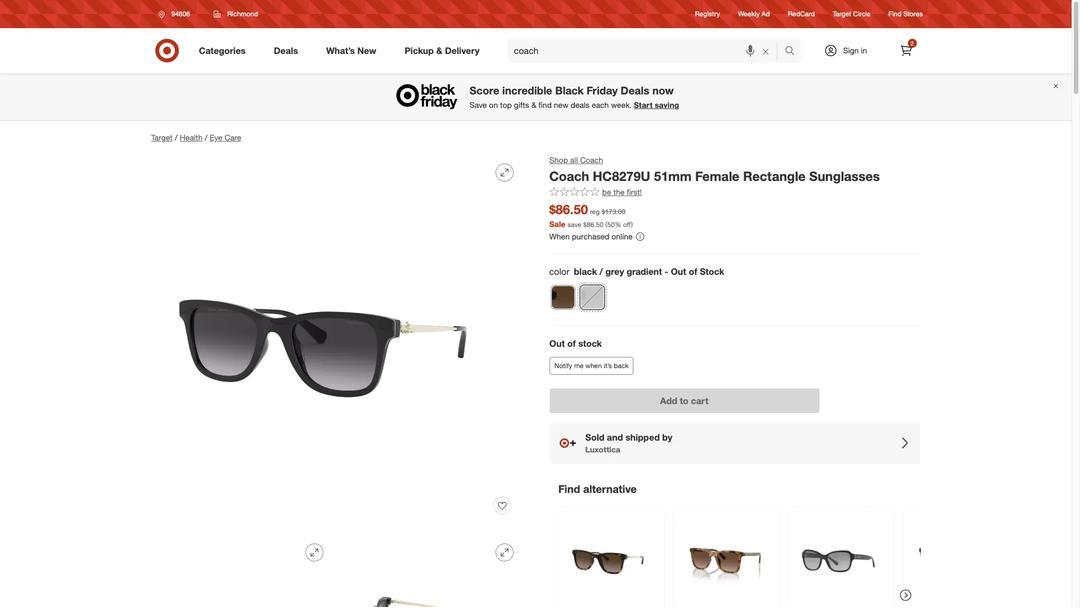 Task type: describe. For each thing, give the bounding box(es) containing it.
$86.50
[[549, 201, 588, 217]]

luxottica
[[585, 445, 620, 455]]

target for target circle
[[833, 10, 852, 18]]

(
[[606, 220, 607, 229]]

in
[[861, 46, 867, 55]]

target for target / health / eye care
[[151, 133, 173, 142]]

week.
[[611, 100, 632, 110]]

)
[[631, 220, 633, 229]]

of inside fulfillment region
[[567, 338, 576, 350]]

deals inside score incredible black friday deals now save on top gifts & find new deals each week. start saving
[[621, 84, 650, 97]]

find stores
[[889, 10, 923, 18]]

cart
[[691, 396, 709, 407]]

What can we help you find? suggestions appear below search field
[[507, 38, 787, 63]]

1 vertical spatial coach
[[549, 168, 589, 184]]

color
[[549, 266, 570, 278]]

target circle
[[833, 10, 871, 18]]

to
[[680, 396, 689, 407]]

fulfillment region
[[549, 338, 921, 465]]

find
[[539, 100, 552, 110]]

incredible
[[502, 84, 552, 97]]

friday
[[587, 84, 618, 97]]

coach hc8279u 51mm female rectangle sunglasses, 2 of 8 image
[[151, 535, 332, 608]]

deals
[[571, 100, 590, 110]]

1 horizontal spatial of
[[689, 266, 697, 278]]

coach hc8374u 51mm woman square sunglasses polarized brown gradient polarized lens image
[[680, 514, 772, 606]]

redcard
[[788, 10, 815, 18]]

sign in
[[843, 46, 867, 55]]

when
[[586, 362, 602, 370]]

me
[[574, 362, 584, 370]]

circle
[[853, 10, 871, 18]]

0 vertical spatial coach
[[580, 155, 603, 165]]

delivery
[[445, 45, 480, 56]]

add
[[660, 396, 677, 407]]

%
[[615, 220, 621, 229]]

purchased
[[572, 232, 610, 241]]

sale
[[549, 219, 566, 229]]

saving
[[655, 100, 679, 110]]

new
[[554, 100, 569, 110]]

sold
[[585, 432, 605, 443]]

search
[[780, 46, 807, 57]]

stock
[[700, 266, 725, 278]]

sold and shipped by luxottica
[[585, 432, 673, 455]]

registry
[[695, 10, 720, 18]]

out of stock
[[549, 338, 602, 350]]

richmond button
[[206, 4, 265, 24]]

weekly ad
[[738, 10, 770, 18]]

richmond
[[227, 10, 258, 18]]

deals link
[[264, 38, 312, 63]]

be the first!
[[602, 187, 642, 197]]

back
[[614, 362, 629, 370]]

rectangle
[[743, 168, 806, 184]]

score incredible black friday deals now save on top gifts & find new deals each week. start saving
[[470, 84, 679, 110]]

eye care link
[[210, 133, 241, 142]]

search button
[[780, 38, 807, 65]]

stock
[[578, 338, 602, 350]]

the
[[614, 187, 625, 197]]

2 link
[[894, 38, 919, 63]]

by
[[662, 432, 673, 443]]

each
[[592, 100, 609, 110]]

categories link
[[189, 38, 260, 63]]

coach hc8232 56mm woman rectangle sunglasses dark grey gradient lens image
[[795, 514, 887, 606]]

when purchased online
[[549, 232, 633, 241]]

shop all coach coach hc8279u 51mm female rectangle sunglasses
[[549, 155, 880, 184]]

black / grey gradient - out of stock image
[[580, 286, 604, 310]]

sunglasses
[[809, 168, 880, 184]]

color black / grey gradient - out of stock
[[549, 266, 725, 278]]

notify me when it's back button
[[549, 357, 634, 375]]

online
[[612, 232, 633, 241]]

alternative
[[583, 483, 637, 496]]

find alternative
[[558, 483, 637, 496]]

and
[[607, 432, 623, 443]]

find for find alternative
[[558, 483, 580, 496]]

it's
[[604, 362, 612, 370]]

new
[[358, 45, 377, 56]]

health link
[[180, 133, 203, 142]]

notify me when it's back
[[555, 362, 629, 370]]

94806
[[171, 10, 190, 18]]

1 horizontal spatial /
[[205, 133, 207, 142]]

redcard link
[[788, 9, 815, 19]]



Task type: vqa. For each thing, say whether or not it's contained in the screenshot.
of within the Fulfillment region
yes



Task type: locate. For each thing, give the bounding box(es) containing it.
gradient
[[627, 266, 662, 278]]

1 horizontal spatial target
[[833, 10, 852, 18]]

coach right all
[[580, 155, 603, 165]]

weekly ad link
[[738, 9, 770, 19]]

1 vertical spatial target
[[151, 133, 173, 142]]

sign
[[843, 46, 859, 55]]

gifts
[[514, 100, 529, 110]]

image gallery element
[[151, 155, 522, 608]]

find stores link
[[889, 9, 923, 19]]

save
[[470, 100, 487, 110]]

health
[[180, 133, 203, 142]]

ad
[[762, 10, 770, 18]]

0 horizontal spatial deals
[[274, 45, 298, 56]]

0 horizontal spatial find
[[558, 483, 580, 496]]

coach hc8279u 51mm female rectangle sunglasses, 1 of 8 image
[[151, 155, 522, 526]]

1 vertical spatial of
[[567, 338, 576, 350]]

1 horizontal spatial find
[[889, 10, 902, 18]]

2
[[911, 40, 914, 47]]

0 vertical spatial deals
[[274, 45, 298, 56]]

categories
[[199, 45, 246, 56]]

registry link
[[695, 9, 720, 19]]

out inside fulfillment region
[[549, 338, 565, 350]]

target circle link
[[833, 9, 871, 19]]

add to cart
[[660, 396, 709, 407]]

1 vertical spatial find
[[558, 483, 580, 496]]

target / health / eye care
[[151, 133, 241, 142]]

sign in link
[[814, 38, 885, 63]]

1 vertical spatial &
[[532, 100, 536, 110]]

1 vertical spatial deals
[[621, 84, 650, 97]]

1 horizontal spatial deals
[[621, 84, 650, 97]]

coach hc8374u 51mm woman square sunglasses grey gradient lens image
[[910, 514, 1002, 606]]

1 horizontal spatial &
[[532, 100, 536, 110]]

0 horizontal spatial target
[[151, 133, 173, 142]]

when
[[549, 232, 570, 241]]

what's new
[[326, 45, 377, 56]]

out
[[671, 266, 686, 278], [549, 338, 565, 350]]

be the first! link
[[549, 187, 642, 198]]

hc8279u
[[593, 168, 651, 184]]

of
[[689, 266, 697, 278], [567, 338, 576, 350]]

pickup & delivery link
[[395, 38, 494, 63]]

out up notify
[[549, 338, 565, 350]]

deals
[[274, 45, 298, 56], [621, 84, 650, 97]]

stores
[[904, 10, 923, 18]]

coach hc8279u 51mm woman rectangle sunglasses brown gradient lens image
[[565, 514, 657, 606]]

first!
[[627, 187, 642, 197]]

0 horizontal spatial /
[[175, 133, 177, 142]]

be
[[602, 187, 611, 197]]

start
[[634, 100, 653, 110]]

50
[[607, 220, 615, 229]]

/ right target link
[[175, 133, 177, 142]]

51mm
[[654, 168, 692, 184]]

add to cart button
[[549, 389, 820, 414]]

target
[[833, 10, 852, 18], [151, 133, 173, 142]]

$86.50 reg $173.00 sale save $ 86.50 ( 50 % off )
[[549, 201, 633, 229]]

shop
[[549, 155, 568, 165]]

black
[[555, 84, 584, 97]]

target link
[[151, 133, 173, 142]]

& inside score incredible black friday deals now save on top gifts & find new deals each week. start saving
[[532, 100, 536, 110]]

brown / brown gradient image
[[551, 286, 575, 310]]

eye
[[210, 133, 223, 142]]

deals up start
[[621, 84, 650, 97]]

0 vertical spatial of
[[689, 266, 697, 278]]

0 horizontal spatial of
[[567, 338, 576, 350]]

deals left the what's
[[274, 45, 298, 56]]

-
[[665, 266, 668, 278]]

& right pickup
[[436, 45, 443, 56]]

pickup & delivery
[[405, 45, 480, 56]]

coach down all
[[549, 168, 589, 184]]

find left 'stores'
[[889, 10, 902, 18]]

find for find stores
[[889, 10, 902, 18]]

/ left 'grey' at right top
[[600, 266, 603, 278]]

score
[[470, 84, 499, 97]]

0 horizontal spatial out
[[549, 338, 565, 350]]

/ left "eye"
[[205, 133, 207, 142]]

pickup
[[405, 45, 434, 56]]

94806 button
[[151, 4, 202, 24]]

0 vertical spatial out
[[671, 266, 686, 278]]

off
[[623, 220, 631, 229]]

0 vertical spatial find
[[889, 10, 902, 18]]

&
[[436, 45, 443, 56], [532, 100, 536, 110]]

2 horizontal spatial /
[[600, 266, 603, 278]]

coach hc8279u 51mm female rectangle sunglasses, 3 of 8 image
[[341, 535, 522, 608]]

on
[[489, 100, 498, 110]]

top
[[500, 100, 512, 110]]

/
[[175, 133, 177, 142], [205, 133, 207, 142], [600, 266, 603, 278]]

grey
[[606, 266, 624, 278]]

target left 'circle'
[[833, 10, 852, 18]]

0 horizontal spatial &
[[436, 45, 443, 56]]

0 vertical spatial &
[[436, 45, 443, 56]]

86.50
[[587, 220, 604, 229]]

notify
[[555, 362, 572, 370]]

out right -
[[671, 266, 686, 278]]

what's
[[326, 45, 355, 56]]

coach
[[580, 155, 603, 165], [549, 168, 589, 184]]

$
[[583, 220, 587, 229]]

0 vertical spatial target
[[833, 10, 852, 18]]

save
[[568, 220, 582, 229]]

care
[[225, 133, 241, 142]]

find left 'alternative'
[[558, 483, 580, 496]]

$173.00
[[602, 207, 626, 216]]

target left health
[[151, 133, 173, 142]]

weekly
[[738, 10, 760, 18]]

& left find
[[532, 100, 536, 110]]

what's new link
[[317, 38, 391, 63]]

1 vertical spatial out
[[549, 338, 565, 350]]

now
[[653, 84, 674, 97]]

1 horizontal spatial out
[[671, 266, 686, 278]]

shipped
[[626, 432, 660, 443]]



